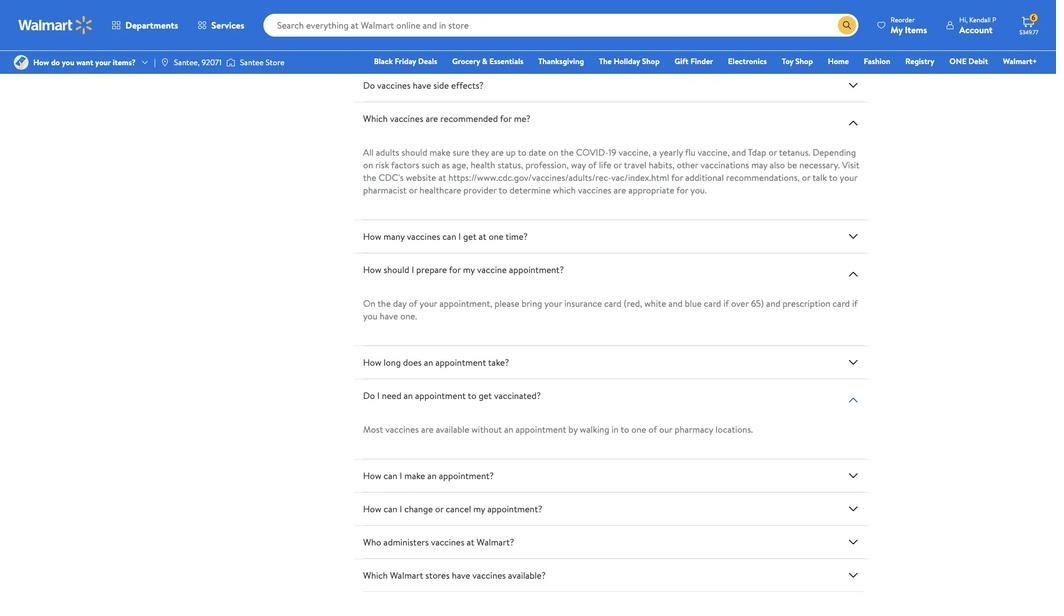 Task type: locate. For each thing, give the bounding box(es) containing it.
Search search field
[[263, 14, 859, 37]]

or
[[769, 146, 777, 159], [614, 159, 622, 171], [802, 171, 811, 184], [409, 184, 418, 197], [435, 503, 444, 516]]

gift finder
[[675, 56, 714, 67]]

are down do vaccines have side effects? on the top left
[[426, 112, 438, 125]]

how left do
[[33, 57, 49, 68]]

i
[[459, 230, 461, 243], [412, 264, 414, 276], [377, 390, 380, 402], [400, 470, 402, 483], [400, 503, 402, 516]]

most
[[363, 423, 383, 436]]

1 vertical spatial make
[[404, 470, 425, 483]]

be
[[788, 159, 797, 171]]

day
[[393, 297, 407, 310]]

2 vertical spatial have
[[452, 570, 470, 582]]

vaccines
[[380, 13, 413, 25], [377, 79, 411, 92], [390, 112, 424, 125], [578, 184, 612, 197], [407, 230, 441, 243], [386, 423, 419, 436], [431, 536, 465, 549], [473, 570, 506, 582]]

1 horizontal spatial you
[[363, 310, 378, 323]]

do left need
[[363, 390, 375, 402]]

vaccines right most
[[386, 423, 419, 436]]

2 vertical spatial get
[[479, 390, 492, 402]]

vaccines down life
[[578, 184, 612, 197]]

card down how should i prepare for my vaccine appointment? icon
[[833, 297, 850, 310]]

factors
[[391, 159, 420, 171]]

on right date
[[549, 146, 559, 159]]

do i need an appointment to get vaccinated? image
[[847, 394, 861, 407]]

0 horizontal spatial if
[[724, 297, 729, 310]]

bring
[[522, 297, 542, 310]]

electronics link
[[723, 55, 772, 68]]

1 vertical spatial have
[[380, 310, 398, 323]]

do down 'black'
[[363, 79, 375, 92]]

can for change
[[384, 503, 398, 516]]

how should i prepare for my vaccine appointment?
[[363, 264, 564, 276]]

1 vertical spatial one
[[632, 423, 647, 436]]

1 vertical spatial a
[[653, 146, 657, 159]]

should down many in the left top of the page
[[384, 264, 410, 276]]

2 vaccine, from the left
[[698, 146, 730, 159]]

2 horizontal spatial card
[[833, 297, 850, 310]]

92071
[[202, 57, 222, 68]]

2 shop from the left
[[796, 56, 813, 67]]

2 if from the left
[[853, 297, 858, 310]]

who administers vaccines at walmart? image
[[847, 536, 861, 550]]

1 do from the top
[[363, 79, 375, 92]]

walmart+ link
[[998, 55, 1043, 68]]

have right the stores
[[452, 570, 470, 582]]

 image right "|"
[[160, 58, 170, 67]]

you
[[62, 57, 74, 68], [363, 310, 378, 323]]

0 horizontal spatial walmart
[[390, 570, 423, 582]]

shop
[[642, 56, 660, 67], [796, 56, 813, 67]]

make inside all adults should make sure they are up to date on the covid-19 vaccine, a yearly flu vaccine, and tdap or tetanus. depending on risk factors such as age, health status, profession, way of life or travel habits, other vaccinations may also be necessary. visit the cdc's website at https://www.cdc.gov/vaccines/adults/rec-vac/index.html for additional recommendations, or talk to your pharmacist or healthcare provider to determine which vaccines are appropriate for you.
[[430, 146, 451, 159]]

1 vertical spatial should
[[384, 264, 410, 276]]

vaccines down 'black'
[[377, 79, 411, 92]]

 image right 92071
[[226, 57, 235, 68]]

one left time?
[[489, 230, 504, 243]]

is
[[363, 46, 369, 59]]

vaccine
[[477, 264, 507, 276]]

how can i make an appointment? image
[[847, 469, 861, 483]]

of right 'day'
[[409, 297, 417, 310]]

walmart up vaccine?
[[425, 13, 459, 25]]

a left yearly
[[653, 146, 657, 159]]

make up change
[[404, 470, 425, 483]]

walmart image
[[18, 16, 93, 34]]

the left cdc's
[[363, 171, 377, 184]]

2 which from the top
[[363, 570, 388, 582]]

vaccines inside all adults should make sure they are up to date on the covid-19 vaccine, a yearly flu vaccine, and tdap or tetanus. depending on risk factors such as age, health status, profession, way of life or travel habits, other vaccinations may also be necessary. visit the cdc's website at https://www.cdc.gov/vaccines/adults/rec-vac/index.html for additional recommendations, or talk to your pharmacist or healthcare provider to determine which vaccines are appropriate for you.
[[578, 184, 612, 197]]

0 horizontal spatial one
[[489, 230, 504, 243]]

0 vertical spatial the
[[561, 146, 574, 159]]

shop right toy
[[796, 56, 813, 67]]

1 vertical spatial you
[[363, 310, 378, 323]]

which up all
[[363, 112, 388, 125]]

the inside on the day of your appointment, please bring your insurance card (red, white and blue card if over 65) and prescription card if you have one.
[[378, 297, 391, 310]]

of left life
[[588, 159, 597, 171]]

1 vertical spatial the
[[363, 171, 377, 184]]

date
[[529, 146, 546, 159]]

0 vertical spatial do
[[363, 79, 375, 92]]

visit
[[842, 159, 860, 171]]

1 horizontal spatial the
[[378, 297, 391, 310]]

make left 'sure'
[[430, 146, 451, 159]]

0 horizontal spatial a
[[424, 46, 428, 59]]

and left blue
[[669, 297, 683, 310]]

0 vertical spatial appointment
[[436, 356, 486, 369]]

appointment down vaccinated?
[[516, 423, 567, 436]]

appointment? up cancel
[[439, 470, 494, 483]]

an up change
[[428, 470, 437, 483]]

are down travel
[[614, 184, 626, 197]]

0 horizontal spatial  image
[[160, 58, 170, 67]]

by left "walking"
[[569, 423, 578, 436]]

the
[[599, 56, 612, 67]]

how for how many vaccines can i get at one time?
[[363, 230, 382, 243]]

card left (red,
[[604, 297, 622, 310]]

tdap
[[748, 146, 767, 159]]

should up website
[[402, 146, 428, 159]]

card right blue
[[704, 297, 722, 310]]

on
[[549, 146, 559, 159], [363, 159, 373, 171]]

departments button
[[102, 11, 188, 39]]

get
[[408, 46, 422, 59], [463, 230, 477, 243], [479, 390, 492, 402]]

way
[[571, 159, 586, 171]]

vaccinations
[[701, 159, 750, 171]]

and right 65)
[[767, 297, 781, 310]]

1 vertical spatial which
[[363, 570, 388, 582]]

do vaccines have side effects?
[[363, 79, 484, 92]]

a left vaccine?
[[424, 46, 428, 59]]

how for how should i prepare for my vaccine appointment?
[[363, 264, 382, 276]]

my right cancel
[[474, 503, 485, 516]]

effects?
[[451, 79, 484, 92]]

how do you want your items?
[[33, 57, 136, 68]]

you right do
[[62, 57, 74, 68]]

2 vertical spatial appointment
[[516, 423, 567, 436]]

how down most
[[363, 470, 382, 483]]

how long does an appointment take?
[[363, 356, 509, 369]]

by right covered
[[495, 13, 504, 25]]

2 horizontal spatial of
[[649, 423, 657, 436]]

 image
[[226, 57, 235, 68], [160, 58, 170, 67]]

risk
[[376, 159, 389, 171]]

of left our
[[649, 423, 657, 436]]

which down who
[[363, 570, 388, 582]]

the right on
[[378, 297, 391, 310]]

can for make
[[384, 470, 398, 483]]

are
[[426, 112, 438, 125], [491, 146, 504, 159], [614, 184, 626, 197], [421, 423, 434, 436]]

vaccine, right 19
[[619, 146, 651, 159]]

0 horizontal spatial vaccine,
[[619, 146, 651, 159]]

1 horizontal spatial  image
[[226, 57, 235, 68]]

life
[[599, 159, 612, 171]]

how for how can i make an appointment?
[[363, 470, 382, 483]]

0 vertical spatial of
[[588, 159, 597, 171]]

1 card from the left
[[604, 297, 622, 310]]

deals
[[418, 56, 437, 67]]

vaccine, right flu
[[698, 146, 730, 159]]

Walmart Site-Wide search field
[[263, 14, 859, 37]]

or right life
[[614, 159, 622, 171]]

how for how long does an appointment take?
[[363, 356, 382, 369]]

1 vertical spatial appointment
[[415, 390, 466, 402]]

1 horizontal spatial vaccine,
[[698, 146, 730, 159]]

vaccine,
[[619, 146, 651, 159], [698, 146, 730, 159]]

pharmacy
[[675, 423, 714, 436]]

1 horizontal spatial walmart
[[425, 13, 459, 25]]

walking
[[580, 423, 610, 436]]

flu
[[685, 146, 696, 159]]

0 horizontal spatial make
[[404, 470, 425, 483]]

talk
[[813, 171, 827, 184]]

your
[[95, 57, 111, 68], [840, 171, 858, 184], [420, 297, 437, 310], [545, 297, 562, 310]]

0 vertical spatial a
[[424, 46, 428, 59]]

they
[[472, 146, 489, 159]]

all adults should make sure they are up to date on the covid-19 vaccine, a yearly flu vaccine, and tdap or tetanus. depending on risk factors such as age, health status, profession, way of life or travel habits, other vaccinations may also be necessary. visit the cdc's website at https://www.cdc.gov/vaccines/adults/rec-vac/index.html for additional recommendations, or talk to your pharmacist or healthcare provider to determine which vaccines are appropriate for you.
[[363, 146, 860, 197]]

make
[[430, 146, 451, 159], [404, 470, 425, 483]]

1 vertical spatial can
[[384, 470, 398, 483]]

are left up at the left of page
[[491, 146, 504, 159]]

2 horizontal spatial get
[[479, 390, 492, 402]]

and inside all adults should make sure they are up to date on the covid-19 vaccine, a yearly flu vaccine, and tdap or tetanus. depending on risk factors such as age, health status, profession, way of life or travel habits, other vaccinations may also be necessary. visit the cdc's website at https://www.cdc.gov/vaccines/adults/rec-vac/index.html for additional recommendations, or talk to your pharmacist or healthcare provider to determine which vaccines are appropriate for you.
[[732, 146, 746, 159]]

0 vertical spatial appointment?
[[509, 264, 564, 276]]

my
[[891, 23, 903, 36]]

0 vertical spatial make
[[430, 146, 451, 159]]

and left tdap
[[732, 146, 746, 159]]

vaccines right many in the left top of the page
[[407, 230, 441, 243]]

an right without
[[504, 423, 514, 436]]

1 horizontal spatial card
[[704, 297, 722, 310]]

safe
[[379, 46, 395, 59]]

walmart left the stores
[[390, 570, 423, 582]]

necessary.
[[800, 159, 840, 171]]

appointment? up the bring
[[509, 264, 564, 276]]

should
[[402, 146, 428, 159], [384, 264, 410, 276]]

such
[[422, 159, 440, 171]]

items
[[905, 23, 928, 36]]

the left 'covid-' on the top
[[561, 146, 574, 159]]

2 vertical spatial can
[[384, 503, 398, 516]]

grocery & essentials link
[[447, 55, 529, 68]]

how left many in the left top of the page
[[363, 230, 382, 243]]

vaccines down how can i change or cancel my appointment?
[[431, 536, 465, 549]]

can
[[443, 230, 457, 243], [384, 470, 398, 483], [384, 503, 398, 516]]

3 card from the left
[[833, 297, 850, 310]]

1 horizontal spatial and
[[732, 146, 746, 159]]

2 horizontal spatial have
[[452, 570, 470, 582]]

0 horizontal spatial shop
[[642, 56, 660, 67]]

0 horizontal spatial have
[[380, 310, 398, 323]]

2 do from the top
[[363, 390, 375, 402]]

if down how should i prepare for my vaccine appointment? icon
[[853, 297, 858, 310]]

and
[[732, 146, 746, 159], [669, 297, 683, 310], [767, 297, 781, 310]]

&
[[482, 56, 488, 67]]

essentials
[[490, 56, 524, 67]]

vaccines down walmart? at left
[[473, 570, 506, 582]]

have
[[413, 79, 431, 92], [380, 310, 398, 323], [452, 570, 470, 582]]

for
[[500, 112, 512, 125], [672, 171, 683, 184], [677, 184, 689, 197], [449, 264, 461, 276]]

 image
[[14, 55, 29, 70]]

appointment for take?
[[436, 356, 486, 369]]

2 vertical spatial appointment?
[[488, 503, 543, 516]]

grocery
[[452, 56, 480, 67]]

appointment up do i need an appointment to get vaccinated?
[[436, 356, 486, 369]]

have left side
[[413, 79, 431, 92]]

one debit
[[950, 56, 989, 67]]

0 horizontal spatial the
[[363, 171, 377, 184]]

1 vertical spatial appointment?
[[439, 470, 494, 483]]

at right website
[[439, 171, 446, 184]]

appointment? up walmart? at left
[[488, 503, 543, 516]]

should inside all adults should make sure they are up to date on the covid-19 vaccine, a yearly flu vaccine, and tdap or tetanus. depending on risk factors such as age, health status, profession, way of life or travel habits, other vaccinations may also be necessary. visit the cdc's website at https://www.cdc.gov/vaccines/adults/rec-vac/index.html for additional recommendations, or talk to your pharmacist or healthcare provider to determine which vaccines are appropriate for you.
[[402, 146, 428, 159]]

or left talk
[[802, 171, 811, 184]]

appropriate
[[629, 184, 675, 197]]

my left vaccine
[[463, 264, 475, 276]]

insurance?
[[507, 13, 548, 25]]

have left "one." on the left bottom of the page
[[380, 310, 398, 323]]

2 vertical spatial the
[[378, 297, 391, 310]]

1 vertical spatial my
[[474, 503, 485, 516]]

0 horizontal spatial you
[[62, 57, 74, 68]]

0 vertical spatial which
[[363, 112, 388, 125]]

or right cdc's
[[409, 184, 418, 197]]

toy
[[782, 56, 794, 67]]

0 vertical spatial by
[[495, 13, 504, 25]]

1 horizontal spatial by
[[569, 423, 578, 436]]

1 horizontal spatial on
[[549, 146, 559, 159]]

covered
[[461, 13, 493, 25]]

store
[[266, 57, 285, 68]]

2 horizontal spatial and
[[767, 297, 781, 310]]

1 vertical spatial walmart
[[390, 570, 423, 582]]

how up on
[[363, 264, 382, 276]]

1 vertical spatial of
[[409, 297, 417, 310]]

0 horizontal spatial of
[[409, 297, 417, 310]]

 image for santee, 92071
[[160, 58, 170, 67]]

how can i change or cancel my appointment?
[[363, 503, 543, 516]]

you left 'day'
[[363, 310, 378, 323]]

search icon image
[[843, 21, 852, 30]]

0 vertical spatial have
[[413, 79, 431, 92]]

one right the 'in'
[[632, 423, 647, 436]]

1 horizontal spatial shop
[[796, 56, 813, 67]]

on
[[363, 297, 376, 310]]

shop right holiday
[[642, 56, 660, 67]]

in
[[612, 423, 619, 436]]

1 horizontal spatial of
[[588, 159, 597, 171]]

1 which from the top
[[363, 112, 388, 125]]

1 vertical spatial do
[[363, 390, 375, 402]]

0 vertical spatial should
[[402, 146, 428, 159]]

your right want
[[95, 57, 111, 68]]

your right talk
[[840, 171, 858, 184]]

available?
[[508, 570, 546, 582]]

0 horizontal spatial get
[[408, 46, 422, 59]]

1 horizontal spatial if
[[853, 297, 858, 310]]

appointment down how long does an appointment take?
[[415, 390, 466, 402]]

1 horizontal spatial get
[[463, 230, 477, 243]]

vaccinated?
[[494, 390, 541, 402]]

of inside on the day of your appointment, please bring your insurance card (red, white and blue card if over 65) and prescription card if you have one.
[[409, 297, 417, 310]]

1 vertical spatial by
[[569, 423, 578, 436]]

thanksgiving
[[539, 56, 584, 67]]

2 horizontal spatial the
[[561, 146, 574, 159]]

how left long
[[363, 356, 382, 369]]

0 horizontal spatial card
[[604, 297, 622, 310]]

how should i prepare for my vaccine appointment? image
[[847, 268, 861, 281]]

white
[[645, 297, 667, 310]]

at inside all adults should make sure they are up to date on the covid-19 vaccine, a yearly flu vaccine, and tdap or tetanus. depending on risk factors such as age, health status, profession, way of life or travel habits, other vaccinations may also be necessary. visit the cdc's website at https://www.cdc.gov/vaccines/adults/rec-vac/index.html for additional recommendations, or talk to your pharmacist or healthcare provider to determine which vaccines are appropriate for you.
[[439, 171, 446, 184]]

on left risk
[[363, 159, 373, 171]]

at left time?
[[479, 230, 487, 243]]

if
[[724, 297, 729, 310], [853, 297, 858, 310]]

our
[[659, 423, 673, 436]]

blue
[[685, 297, 702, 310]]

how up who
[[363, 503, 382, 516]]

1 horizontal spatial a
[[653, 146, 657, 159]]

walmart
[[425, 13, 459, 25], [390, 570, 423, 582]]

of inside all adults should make sure they are up to date on the covid-19 vaccine, a yearly flu vaccine, and tdap or tetanus. depending on risk factors such as age, health status, profession, way of life or travel habits, other vaccinations may also be necessary. visit the cdc's website at https://www.cdc.gov/vaccines/adults/rec-vac/index.html for additional recommendations, or talk to your pharmacist or healthcare provider to determine which vaccines are appropriate for you.
[[588, 159, 597, 171]]

1 horizontal spatial make
[[430, 146, 451, 159]]

if left over
[[724, 297, 729, 310]]

65)
[[751, 297, 764, 310]]



Task type: describe. For each thing, give the bounding box(es) containing it.
adults
[[376, 146, 400, 159]]

0 vertical spatial get
[[408, 46, 422, 59]]

debit
[[969, 56, 989, 67]]

the holiday shop
[[599, 56, 660, 67]]

health
[[471, 159, 496, 171]]

make for should
[[430, 146, 451, 159]]

2 vertical spatial of
[[649, 423, 657, 436]]

0 vertical spatial walmart
[[425, 13, 459, 25]]

account
[[960, 23, 993, 36]]

are
[[363, 13, 378, 25]]

vaccines down do vaccines have side effects? on the top left
[[390, 112, 424, 125]]

which walmart stores have vaccines available?
[[363, 570, 546, 582]]

yearly
[[660, 146, 683, 159]]

also
[[770, 159, 785, 171]]

appointment,
[[440, 297, 493, 310]]

registry
[[906, 56, 935, 67]]

fashion
[[864, 56, 891, 67]]

to up without
[[468, 390, 477, 402]]

1 horizontal spatial have
[[413, 79, 431, 92]]

take?
[[488, 356, 509, 369]]

0 horizontal spatial on
[[363, 159, 373, 171]]

long
[[384, 356, 401, 369]]

who administers vaccines at walmart?
[[363, 536, 514, 549]]

healthcare
[[420, 184, 462, 197]]

|
[[154, 57, 156, 68]]

reorder
[[891, 15, 915, 24]]

i for change
[[400, 503, 402, 516]]

depending
[[813, 146, 856, 159]]

santee, 92071
[[174, 57, 222, 68]]

status,
[[498, 159, 523, 171]]

have inside on the day of your appointment, please bring your insurance card (red, white and blue card if over 65) and prescription card if you have one.
[[380, 310, 398, 323]]

may
[[752, 159, 768, 171]]

prepare
[[416, 264, 447, 276]]

habits,
[[649, 159, 675, 171]]

do vaccines have side effects? image
[[847, 79, 861, 92]]

1 horizontal spatial one
[[632, 423, 647, 436]]

at left walmart? at left
[[467, 536, 475, 549]]

walmart+
[[1003, 56, 1038, 67]]

6
[[1032, 13, 1036, 22]]

at up is it safe to get a vaccine?
[[415, 13, 423, 25]]

please
[[495, 297, 520, 310]]

available
[[436, 423, 470, 436]]

the holiday shop link
[[594, 55, 665, 68]]

black friday deals link
[[369, 55, 443, 68]]

it
[[372, 46, 377, 59]]

most vaccines are available without an appointment by walking in to one of our pharmacy locations.
[[363, 423, 753, 436]]

0 horizontal spatial by
[[495, 13, 504, 25]]

1 shop from the left
[[642, 56, 660, 67]]

or right tdap
[[769, 146, 777, 159]]

do for do i need an appointment to get vaccinated?
[[363, 390, 375, 402]]

and for flu
[[732, 146, 746, 159]]

your right "one." on the left bottom of the page
[[420, 297, 437, 310]]

appointment? for my
[[488, 503, 543, 516]]

home
[[828, 56, 849, 67]]

santee store
[[240, 57, 285, 68]]

i for prepare
[[412, 264, 414, 276]]

which walmart stores have vaccines available? image
[[847, 569, 861, 583]]

recommended
[[441, 112, 498, 125]]

0 vertical spatial you
[[62, 57, 74, 68]]

to right up at the left of page
[[518, 146, 527, 159]]

recommendations,
[[726, 171, 800, 184]]

to right provider
[[499, 184, 508, 197]]

how for how can i change or cancel my appointment?
[[363, 503, 382, 516]]

or left cancel
[[435, 503, 444, 516]]

do for do vaccines have side effects?
[[363, 79, 375, 92]]

travel
[[624, 159, 647, 171]]

want
[[76, 57, 93, 68]]

1 vertical spatial get
[[463, 230, 477, 243]]

which vaccines are recommended for me? image
[[847, 116, 861, 130]]

prescription
[[783, 297, 831, 310]]

administers
[[384, 536, 429, 549]]

to right talk
[[829, 171, 838, 184]]

 image for santee store
[[226, 57, 235, 68]]

(red,
[[624, 297, 643, 310]]

how long does an appointment take? image
[[847, 356, 861, 370]]

locations.
[[716, 423, 753, 436]]

are left 'available' on the bottom of the page
[[421, 423, 434, 436]]

grocery & essentials
[[452, 56, 524, 67]]

which for which vaccines are recommended for me?
[[363, 112, 388, 125]]

your inside all adults should make sure they are up to date on the covid-19 vaccine, a yearly flu vaccine, and tdap or tetanus. depending on risk factors such as age, health status, profession, way of life or travel habits, other vaccinations may also be necessary. visit the cdc's website at https://www.cdc.gov/vaccines/adults/rec-vac/index.html for additional recommendations, or talk to your pharmacist or healthcare provider to determine which vaccines are appropriate for you.
[[840, 171, 858, 184]]

one debit link
[[945, 55, 994, 68]]

time?
[[506, 230, 528, 243]]

make for i
[[404, 470, 425, 483]]

change
[[404, 503, 433, 516]]

how can i change or cancel my appointment? image
[[847, 503, 861, 516]]

one
[[950, 56, 967, 67]]

to right the 'in'
[[621, 423, 630, 436]]

1 vaccine, from the left
[[619, 146, 651, 159]]

toy shop link
[[777, 55, 819, 68]]

vaccines right are
[[380, 13, 413, 25]]

i for make
[[400, 470, 402, 483]]

services button
[[188, 11, 254, 39]]

gift finder link
[[670, 55, 719, 68]]

how for how do you want your items?
[[33, 57, 49, 68]]

covid-
[[576, 146, 609, 159]]

departments
[[125, 19, 178, 32]]

19
[[609, 146, 617, 159]]

finder
[[691, 56, 714, 67]]

how many vaccines can i get at one time? image
[[847, 230, 861, 244]]

and for over
[[767, 297, 781, 310]]

kendall
[[970, 15, 991, 24]]

age,
[[452, 159, 469, 171]]

to right safe
[[397, 46, 406, 59]]

how can i make an appointment?
[[363, 470, 494, 483]]

stores
[[426, 570, 450, 582]]

an right does
[[424, 356, 433, 369]]

black
[[374, 56, 393, 67]]

on the day of your appointment, please bring your insurance card (red, white and blue card if over 65) and prescription card if you have one.
[[363, 297, 858, 323]]

over
[[732, 297, 749, 310]]

you.
[[691, 184, 707, 197]]

0 horizontal spatial and
[[669, 297, 683, 310]]

electronics
[[728, 56, 767, 67]]

0 vertical spatial can
[[443, 230, 457, 243]]

2 card from the left
[[704, 297, 722, 310]]

an right need
[[404, 390, 413, 402]]

pharmacist
[[363, 184, 407, 197]]

appointment? for vaccine
[[509, 264, 564, 276]]

0 vertical spatial my
[[463, 264, 475, 276]]

gift
[[675, 56, 689, 67]]

cancel
[[446, 503, 471, 516]]

vac/index.html
[[612, 171, 670, 184]]

your right the bring
[[545, 297, 562, 310]]

vaccine?
[[430, 46, 464, 59]]

without
[[472, 423, 502, 436]]

1 if from the left
[[724, 297, 729, 310]]

0 vertical spatial one
[[489, 230, 504, 243]]

which for which walmart stores have vaccines available?
[[363, 570, 388, 582]]

appointment for to
[[415, 390, 466, 402]]

you inside on the day of your appointment, please bring your insurance card (red, white and blue card if over 65) and prescription card if you have one.
[[363, 310, 378, 323]]

toy shop
[[782, 56, 813, 67]]

a inside all adults should make sure they are up to date on the covid-19 vaccine, a yearly flu vaccine, and tdap or tetanus. depending on risk factors such as age, health status, profession, way of life or travel habits, other vaccinations may also be necessary. visit the cdc's website at https://www.cdc.gov/vaccines/adults/rec-vac/index.html for additional recommendations, or talk to your pharmacist or healthcare provider to determine which vaccines are appropriate for you.
[[653, 146, 657, 159]]

fashion link
[[859, 55, 896, 68]]



Task type: vqa. For each thing, say whether or not it's contained in the screenshot.
second Shop from right
yes



